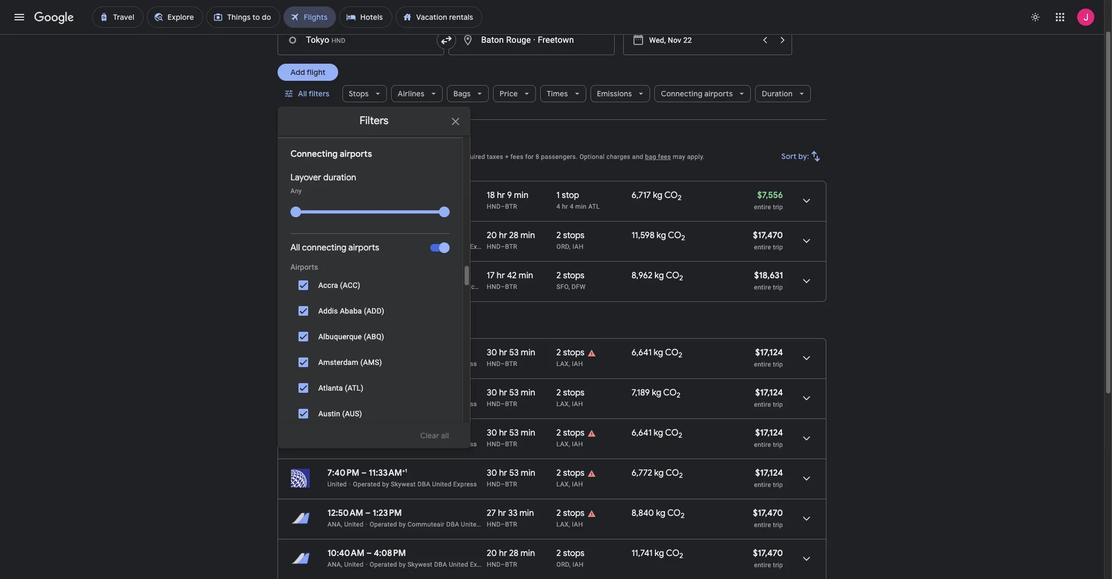 Task type: vqa. For each thing, say whether or not it's contained in the screenshot.
the Layover (1 of 2) is a 2 hr 35 min layover at Los Angeles International Airport in Los Angeles. Layover (2 of 2) is a 13 hr 57 min overnight layover at George Bush Intercontinental Airport in Houston. element at the bottom of page
yes



Task type: describe. For each thing, give the bounding box(es) containing it.
4:08 pm for 11,598
[[374, 230, 406, 241]]

total duration 17 hr 42 min. element
[[487, 271, 556, 283]]

iah inside layover (1 of 2) is a 6 hr 42 min layover at los angeles international airport in los angeles. layover (2 of 2) is a 9 hr 50 min overnight layover at george bush intercontinental airport in houston. element
[[572, 441, 583, 449]]

$17,124 for layover (1 of 2) is a 6 hr 42 min layover at los angeles international airport in los angeles. layover (2 of 2) is a 9 hr 50 min overnight layover at george bush intercontinental airport in houston. element flight details. leaves haneda airport at 7:40 pm on wednesday, november 22 and arrives at baton rouge metropolitan airport at 11:33 am on thursday, november 23. icon $17,124 text field
[[755, 428, 783, 439]]

addis
[[318, 307, 338, 316]]

accra
[[318, 281, 338, 290]]

2 inside the 11,741 kg co 2
[[679, 552, 683, 561]]

7,189
[[632, 388, 650, 399]]

11:33 am for 7:40 pm – 11:33 am operated by skywest dba united express
[[369, 388, 402, 399]]

$17,470 entire trip for 11,598
[[753, 230, 783, 251]]

leaves haneda airport at 12:50 am on wednesday, november 22 and arrives at baton rouge metropolitan airport at 1:23 pm on wednesday, november 22. element
[[327, 509, 402, 519]]

trip for $17,124 text box at the bottom right of the page
[[773, 401, 783, 409]]

price
[[500, 89, 518, 99]]

11:33 am for 7:40 pm – 11:33 am
[[369, 348, 402, 359]]

skywest for departure time: 7:40 pm. text field associated with 7:40 pm – 11:33 am
[[391, 361, 416, 368]]

layover duration any
[[290, 173, 356, 195]]

flight
[[307, 68, 325, 77]]

Departure time: 12:50 AM. text field
[[327, 509, 363, 519]]

skywest for departure time: 10:40 am. text box
[[407, 562, 432, 569]]

17 hr 42 min hnd – btr
[[487, 271, 533, 291]]

operated for layover (1 of 2) is a 2 hr 35 min layover at los angeles international airport in los angeles. layover (2 of 2) is a 13 hr 57 min overnight layover at george bush intercontinental airport in houston. element
[[353, 361, 380, 368]]

2 2 stops flight. element from the top
[[556, 271, 585, 283]]

may
[[673, 153, 685, 161]]

min for layover (1 of 1) is a 4 hr 4 min layover at hartsfield-jackson atlanta international airport in atlanta. element
[[514, 190, 528, 201]]

2 inside 6,717 kg co 2
[[678, 194, 682, 203]]

leaves haneda airport at 10:40 am on wednesday, november 22 and arrives at baton rouge metropolitan airport at 4:08 pm on wednesday, november 22. element for 11,741
[[327, 549, 406, 559]]

btr for layover (1 of 2) is a 3 hr 15 min layover at o'hare international airport in chicago. layover (2 of 2) is a 1 hr 24 min layover at george bush intercontinental airport in houston. element on the bottom
[[505, 562, 517, 569]]

jal, american
[[327, 283, 371, 291]]

iah inside layover (1 of 2) is a 2 hr 35 min layover at los angeles international airport in los angeles. layover (2 of 2) is a 13 hr 57 min overnight layover at george bush intercontinental airport in houston. element
[[572, 361, 583, 368]]

co for layover (1 of 2) is a 2 hr 35 min layover at los angeles international airport in los angeles. layover (2 of 2) is a 13 hr 57 min overnight layover at george bush intercontinental airport in houston. element
[[665, 348, 678, 359]]

– inside 27 hr 33 min hnd – btr
[[501, 521, 505, 529]]

passenger assistance button
[[278, 164, 344, 171]]

28 for 11,741
[[509, 549, 519, 559]]

accra (acc)
[[318, 281, 360, 290]]

10:40 am for 11,741
[[327, 549, 364, 559]]

co for layover (1 of 1) is a 4 hr 4 min layover at hartsfield-jackson atlanta international airport in atlanta. element
[[664, 190, 678, 201]]

min for the layover (1 of 2) is a 5 hr 4 min layover at los angeles international airport in los angeles. layover (2 of 2) is a 11 hr 28 min overnight layover at george bush intercontinental airport in houston. element
[[521, 468, 535, 479]]

emissions
[[597, 89, 632, 99]]

connecting inside popup button
[[661, 89, 703, 99]]

2 inside 2 stops sfo , dfw
[[556, 271, 561, 281]]

5 stops from the top
[[563, 428, 585, 439]]

charges
[[606, 153, 630, 161]]

(acc)
[[340, 281, 360, 290]]

optional
[[579, 153, 605, 161]]

times
[[547, 89, 568, 99]]

bag fees button
[[645, 153, 671, 161]]

co for "layover (1 of 2) is a 11 hr 55 min overnight layover at los angeles international airport in los angeles. layover (2 of 2) is a 1 hr 7 min layover at george bush intercontinental airport in houston." element
[[667, 509, 681, 519]]

0 horizontal spatial connecting airports
[[290, 149, 372, 160]]

Departure time: 5:30 PM. text field
[[327, 271, 359, 281]]

$7,556
[[757, 190, 783, 201]]

stops button
[[342, 81, 387, 107]]

2 inside 2 stops lax , iah
[[556, 388, 561, 399]]

2 2 stops from the top
[[556, 428, 585, 439]]

30 hr 53 min hnd – btr for total duration 30 hr 53 min. element associated with the layover (1 of 2) is a 5 hr 4 min layover at los angeles international airport in los angeles. layover (2 of 2) is a 11 hr 28 min overnight layover at george bush intercontinental airport in houston. element
[[487, 468, 535, 489]]

stops inside 2 stops lax , iah
[[563, 388, 585, 399]]

9
[[507, 190, 512, 201]]

price
[[331, 153, 346, 161]]

lax , iah inside layover (1 of 2) is a 6 hr 42 min layover at los angeles international airport in los angeles. layover (2 of 2) is a 9 hr 50 min overnight layover at george bush intercontinental airport in houston. element
[[556, 441, 583, 449]]

btr for layover (1 of 1) is a 4 hr 4 min layover at hartsfield-jackson atlanta international airport in atlanta. element
[[505, 203, 517, 211]]

8,840 kg co 2
[[632, 509, 685, 521]]

6,772
[[632, 468, 652, 479]]

dba for leaves haneda airport at 12:50 am on wednesday, november 22 and arrives at baton rouge metropolitan airport at 1:23 pm on wednesday, november 22. element
[[446, 521, 459, 529]]

bag
[[645, 153, 656, 161]]

kg for layover (1 of 2) is a 6 hr 42 min layover at los angeles international airport in los angeles. layover (2 of 2) is a 9 hr 50 min overnight layover at george bush intercontinental airport in houston. element
[[654, 428, 663, 439]]

20 for 11,741
[[487, 549, 497, 559]]

rouge,
[[381, 137, 415, 150]]

1 american from the left
[[342, 283, 371, 291]]

leaves haneda airport at 7:40 pm on wednesday, november 22 and arrives at baton rouge metropolitan airport at 11:33 am on thursday, november 23. element for 7,189
[[327, 388, 407, 399]]

7 2 stops flight. element from the top
[[556, 509, 585, 521]]

1 inside the 7:40 pm – 11:33 am + 1
[[405, 468, 407, 475]]

lax , iah for 7:40 pm – 11:33 am
[[556, 361, 583, 368]]

entire for $7,556 text box
[[754, 204, 771, 211]]

main content containing best flights to baton rouge, freetown
[[278, 129, 826, 580]]

hr for layover (1 of 2) is a 3 hr 15 min layover at o'hare international airport in chicago. layover (2 of 2) is a 1 hr 24 min layover at george bush intercontinental airport in houston. element on the bottom
[[499, 549, 507, 559]]

min for layover (1 of 2) is a 2 hr 30 min layover at san francisco international airport in san francisco. layover (2 of 2) is a 59 min layover at dallas/fort worth international airport in dallas. element
[[519, 271, 533, 281]]

flights for best
[[302, 137, 334, 150]]

by inside 7:40 pm – 11:33 am operated by skywest dba united express
[[382, 401, 389, 408]]

$18,631 entire trip
[[754, 271, 783, 292]]

baton rouge · freetown
[[481, 35, 574, 45]]

and inside prices include required taxes + fees for 8 passengers. optional charges and bag fees may apply. passenger assistance
[[632, 153, 643, 161]]

hr for layover (1 of 2) is a 1 hr 30 min layover at o'hare international airport in chicago. layover (2 of 2) is a 3 hr 6 min layover at george bush intercontinental airport in houston. element
[[499, 230, 507, 241]]

rouge
[[506, 35, 531, 45]]

passenger
[[278, 164, 309, 171]]

all filters button
[[278, 81, 338, 107]]

operated for layover (1 of 2) is a 2 hr 30 min layover at san francisco international airport in san francisco. layover (2 of 2) is a 59 min layover at dallas/fort worth international airport in dallas. element
[[377, 283, 404, 291]]

– inside 18 hr 9 min hnd – btr
[[501, 203, 505, 211]]

connecting
[[302, 243, 346, 253]]

layover (1 of 2) is a 3 hr 15 min layover at o'hare international airport in chicago. layover (2 of 2) is a 1 hr 24 min layover at george bush intercontinental airport in houston. element
[[556, 561, 626, 570]]

total duration 20 hr 28 min. element for 11,741
[[487, 549, 556, 561]]

3 stops from the top
[[563, 348, 585, 359]]

emissions button
[[590, 81, 650, 107]]

co for layover (1 of 2) is a 3 hr 15 min layover at o'hare international airport in chicago. layover (2 of 2) is a 1 hr 24 min layover at george bush intercontinental airport in houston. element on the bottom
[[666, 549, 679, 559]]

(aus)
[[342, 410, 362, 419]]

20 for 11,598
[[487, 230, 497, 241]]

layover (1 of 2) is a 2 hr 30 min layover at san francisco international airport in san francisco. layover (2 of 2) is a 59 min layover at dallas/fort worth international airport in dallas. element
[[556, 283, 626, 292]]

$17,124 entire trip for $17,124 text box at the bottom right of the page
[[754, 388, 783, 409]]

freetown inside search field
[[538, 35, 574, 45]]

28 for 11,598
[[509, 230, 519, 241]]

5 2 stops flight. element from the top
[[556, 428, 585, 441]]

layover (1 of 2) is a 12 hr 22 min layover at los angeles international airport in los angeles. layover (2 of 2) is a 4 hr 12 min layover at george bush intercontinental airport in houston. element
[[556, 400, 626, 409]]

entire for the 18631 us dollars text box
[[754, 284, 771, 292]]

2 up 7,189 kg co 2
[[678, 351, 682, 360]]

air
[[434, 283, 443, 291]]

operated for layover (1 of 2) is a 6 hr 42 min layover at los angeles international airport in los angeles. layover (2 of 2) is a 9 hr 50 min overnight layover at george bush intercontinental airport in houston. element
[[353, 441, 380, 449]]

duration
[[323, 173, 356, 183]]

53 for total duration 30 hr 53 min. element associated with the layover (1 of 2) is a 5 hr 4 min layover at los angeles international airport in los angeles. layover (2 of 2) is a 11 hr 28 min overnight layover at george bush intercontinental airport in houston. element
[[509, 468, 519, 479]]

2 up layover (1 of 2) is a 2 hr 35 min layover at los angeles international airport in los angeles. layover (2 of 2) is a 13 hr 57 min overnight layover at george bush intercontinental airport in houston. element
[[556, 348, 561, 359]]

flight details. leaves haneda airport at 5:30 pm on wednesday, november 22 and arrives at baton rouge metropolitan airport at 8:12 pm on wednesday, november 22. image
[[794, 268, 819, 294]]

2 fees from the left
[[658, 153, 671, 161]]

atlanta (atl)
[[318, 384, 364, 393]]

convenience
[[360, 153, 398, 161]]

(abq)
[[364, 333, 384, 341]]

2 stops lax , iah
[[556, 388, 585, 408]]

leaves haneda airport at 10:40 am on wednesday, november 22 and arrives at baton rouge metropolitan airport at 4:08 pm on wednesday, november 22. element for 11,598
[[327, 230, 406, 241]]

other
[[278, 319, 307, 332]]

6 2 stops flight. element from the top
[[556, 468, 585, 481]]

layover (1 of 2) is a 1 hr 30 min layover at o'hare international airport in chicago. layover (2 of 2) is a 3 hr 6 min layover at george bush intercontinental airport in houston. element
[[556, 243, 626, 251]]

1 vertical spatial baton
[[349, 137, 378, 150]]

sort
[[781, 152, 797, 161]]

dba for 'leaves haneda airport at 7:40 pm on wednesday, november 22 and arrives at baton rouge metropolitan airport at 11:33 am on thursday, november 23.' element associated with 6,772
[[417, 481, 430, 489]]

0 vertical spatial baton
[[481, 35, 504, 45]]

best flights to baton rouge, freetown
[[278, 137, 465, 150]]

operated by skywest dba united express down 7:40 pm – 11:33 am operated by skywest dba united express
[[353, 441, 477, 449]]

connecting airports button
[[654, 81, 751, 107]]

best
[[278, 137, 300, 150]]

7556 US dollars text field
[[757, 190, 783, 201]]

$17,124 entire trip for flight details. leaves haneda airport at 7:40 pm on wednesday, november 22 and arrives at baton rouge metropolitan airport at 11:33 am on thursday, november 23. icon for layover (1 of 2) is a 2 hr 35 min layover at los angeles international airport in los angeles. layover (2 of 2) is a 13 hr 57 min overnight layover at george bush intercontinental airport in houston. element $17,124 text field
[[754, 348, 783, 369]]

co for layover (1 of 2) is a 2 hr 30 min layover at san francisco international airport in san francisco. layover (2 of 2) is a 59 min layover at dallas/fort worth international airport in dallas. element
[[666, 271, 679, 281]]

add flight
[[290, 68, 325, 77]]

Departure time: 10:40 AM. text field
[[327, 230, 364, 241]]

operated by skywest dba united express for 11,741 leaves haneda airport at 10:40 am on wednesday, november 22 and arrives at baton rouge metropolitan airport at 4:08 pm on wednesday, november 22. element
[[370, 562, 494, 569]]

$18,631
[[754, 271, 783, 281]]

$7,556 entire trip
[[754, 190, 783, 211]]

hr for layover (1 of 2) is a 12 hr 22 min layover at los angeles international airport in los angeles. layover (2 of 2) is a 4 hr 12 min layover at george bush intercontinental airport in houston. element
[[499, 388, 507, 399]]

close dialog image
[[449, 115, 462, 128]]

for
[[525, 153, 534, 161]]

ranked based on price and convenience
[[278, 153, 398, 161]]

$17,470 for 8,840
[[753, 509, 783, 519]]

include
[[437, 153, 459, 161]]

8,962 kg co 2
[[632, 271, 683, 283]]

4 2 stops flight. element from the top
[[556, 388, 585, 400]]

entire for layover (1 of 2) is a 6 hr 42 min layover at los angeles international airport in los angeles. layover (2 of 2) is a 9 hr 50 min overnight layover at george bush intercontinental airport in houston. element flight details. leaves haneda airport at 7:40 pm on wednesday, november 22 and arrives at baton rouge metropolitan airport at 11:33 am on thursday, november 23. icon $17,124 text field
[[754, 442, 771, 449]]

btr for layover (1 of 2) is a 1 hr 30 min layover at o'hare international airport in chicago. layover (2 of 2) is a 3 hr 6 min layover at george bush intercontinental airport in houston. element
[[505, 243, 517, 251]]

, inside 2 stops sfo , dfw
[[568, 283, 570, 291]]

2 inside 11,598 kg co 2
[[681, 234, 685, 243]]

hr for layover (1 of 2) is a 2 hr 30 min layover at san francisco international airport in san francisco. layover (2 of 2) is a 59 min layover at dallas/fort worth international airport in dallas. element
[[497, 271, 505, 281]]

ababa
[[340, 307, 362, 316]]

6,772 kg co 2
[[632, 468, 683, 481]]

7:40 pm – 11:33 am operated by skywest dba united express
[[327, 388, 477, 408]]

by for layover (1 of 2) is a 1 hr 30 min layover at o'hare international airport in chicago. layover (2 of 2) is a 3 hr 6 min layover at george bush intercontinental airport in houston. element
[[399, 243, 406, 251]]

arrival time: 4:08 pm. text field for 11,598
[[374, 230, 406, 241]]

min for layover (1 of 2) is a 1 hr 30 min layover at o'hare international airport in chicago. layover (2 of 2) is a 3 hr 6 min layover at george bush intercontinental airport in houston. element
[[521, 230, 535, 241]]

hr for layover (1 of 2) is a 6 hr 42 min layover at los angeles international airport in los angeles. layover (2 of 2) is a 9 hr 50 min overnight layover at george bush intercontinental airport in houston. element
[[499, 428, 507, 439]]

30 for total duration 30 hr 53 min. element corresponding to layover (1 of 2) is a 2 hr 35 min layover at los angeles international airport in los angeles. layover (2 of 2) is a 13 hr 57 min overnight layover at george bush intercontinental airport in houston. element
[[487, 348, 497, 359]]

duration
[[762, 89, 793, 99]]

add flight button
[[278, 64, 338, 81]]

delta
[[327, 203, 343, 211]]

2 4 from the left
[[570, 203, 574, 211]]

2 american from the left
[[453, 283, 482, 291]]

, down "layover (1 of 2) is a 11 hr 55 min overnight layover at los angeles international airport in los angeles. layover (2 of 2) is a 1 hr 7 min layover at george bush intercontinental airport in houston." element
[[569, 562, 571, 569]]

2 up layover (1 of 2) is a 6 hr 42 min layover at los angeles international airport in los angeles. layover (2 of 2) is a 9 hr 50 min overnight layover at george bush intercontinental airport in houston. element
[[556, 428, 561, 439]]

flight details. leaves haneda airport at 12:50 am on wednesday, november 22 and arrives at baton rouge metropolitan airport at 1:23 pm on wednesday, november 22. image
[[794, 506, 819, 532]]

entire for $17,470 text box associated with 11,598
[[754, 244, 771, 251]]

1 stop 4 hr 4 min atl
[[556, 190, 600, 211]]

entire for $17,124 text box at the bottom right of the page
[[754, 401, 771, 409]]

kg for layover (1 of 2) is a 12 hr 22 min layover at los angeles international airport in los angeles. layover (2 of 2) is a 4 hr 12 min layover at george bush intercontinental airport in houston. element
[[652, 388, 661, 399]]

min for "layover (1 of 2) is a 11 hr 55 min overnight layover at los angeles international airport in los angeles. layover (2 of 2) is a 1 hr 7 min layover at george bush intercontinental airport in houston." element
[[519, 509, 534, 519]]

7:40 pm – 11:33 am
[[327, 348, 402, 359]]

filters
[[360, 114, 389, 128]]

dfw
[[572, 283, 586, 291]]

operated by commuteair dba united express
[[370, 521, 506, 529]]

flight details. leaves haneda airport at 7:40 pm on wednesday, november 22 and arrives at baton rouge metropolitan airport at 11:33 am on thursday, november 23. image for 6,772
[[794, 466, 819, 492]]

17470 US dollars text field
[[753, 509, 783, 519]]

layover (1 of 2) is a 5 hr 4 min layover at los angeles international airport in los angeles. layover (2 of 2) is a 11 hr 28 min overnight layover at george bush intercontinental airport in houston. element
[[556, 481, 626, 489]]

entire for 11,741 $17,470 text box
[[754, 562, 771, 570]]

min for layover (1 of 2) is a 12 hr 22 min layover at los angeles international airport in los angeles. layover (2 of 2) is a 4 hr 12 min layover at george bush intercontinental airport in houston. element
[[521, 388, 535, 399]]

1 stops from the top
[[563, 230, 585, 241]]

leaves haneda airport at 7:40 pm on wednesday, november 22 and arrives at baton rouge metropolitan airport at 11:33 am on thursday, november 23. element for 6,641
[[327, 348, 407, 359]]

entire for 17124 us dollars text box
[[754, 482, 771, 489]]

btr for layover (1 of 2) is a 2 hr 35 min layover at los angeles international airport in los angeles. layover (2 of 2) is a 13 hr 57 min overnight layover at george bush intercontinental airport in houston. element
[[505, 361, 517, 368]]

42
[[507, 271, 517, 281]]

sfo
[[556, 283, 568, 291]]

express for 'leaves haneda airport at 7:40 pm on wednesday, november 22 and arrives at baton rouge metropolitan airport at 11:33 am on thursday, november 23.' element associated with 6,772
[[453, 481, 477, 489]]

2 up the layover (1 of 2) is a 5 hr 4 min layover at los angeles international airport in los angeles. layover (2 of 2) is a 11 hr 28 min overnight layover at george bush intercontinental airport in houston. element
[[556, 468, 561, 479]]

addis ababa (add)
[[318, 307, 384, 316]]

1:23 pm
[[373, 509, 402, 519]]

2 hnd from the top
[[487, 243, 501, 251]]

, inside "layover (1 of 2) is a 11 hr 55 min overnight layover at los angeles international airport in los angeles. layover (2 of 2) is a 1 hr 7 min layover at george bush intercontinental airport in houston." element
[[569, 521, 570, 529]]

ana, for 11,598
[[327, 243, 342, 251]]

1 fees from the left
[[510, 153, 523, 161]]

on
[[322, 153, 329, 161]]

dba for 11,598 leaves haneda airport at 10:40 am on wednesday, november 22 and arrives at baton rouge metropolitan airport at 4:08 pm on wednesday, november 22. element
[[434, 243, 447, 251]]

operated for "layover (1 of 2) is a 11 hr 55 min overnight layover at los angeles international airport in los angeles. layover (2 of 2) is a 1 hr 7 min layover at george bush intercontinental airport in houston." element
[[370, 521, 397, 529]]

17
[[487, 271, 495, 281]]

any
[[290, 188, 302, 195]]

by for "layover (1 of 2) is a 11 hr 55 min overnight layover at los angeles international airport in los angeles. layover (2 of 2) is a 1 hr 7 min layover at george bush intercontinental airport in houston." element
[[399, 521, 406, 529]]

30 for total duration 30 hr 53 min. element for layover (1 of 2) is a 6 hr 42 min layover at los angeles international airport in los angeles. layover (2 of 2) is a 9 hr 50 min overnight layover at george bush intercontinental airport in houston. element
[[487, 428, 497, 439]]

total duration 30 hr 53 min. element for layover (1 of 2) is a 2 hr 35 min layover at los angeles international airport in los angeles. layover (2 of 2) is a 13 hr 57 min overnight layover at george bush intercontinental airport in houston. element
[[487, 348, 556, 360]]

iah up 2 stops sfo , dfw
[[572, 243, 583, 251]]

7,189 kg co 2
[[632, 388, 680, 400]]

amsterdam
[[318, 359, 358, 367]]

based
[[302, 153, 320, 161]]

flight details. leaves haneda airport at 10:40 am on wednesday, november 22 and arrives at baton rouge metropolitan airport at 4:08 pm on wednesday, november 22. image
[[794, 547, 819, 572]]

main menu image
[[13, 11, 26, 24]]

by:
[[798, 152, 809, 161]]

ana, for 11,741
[[327, 562, 342, 569]]

27
[[487, 509, 496, 519]]

6,717 kg co 2
[[632, 190, 682, 203]]

8,962
[[632, 271, 652, 281]]

, inside layover (1 of 2) is a 2 hr 35 min layover at los angeles international airport in los angeles. layover (2 of 2) is a 13 hr 57 min overnight layover at george bush intercontinental airport in houston. element
[[569, 361, 570, 368]]

amsterdam (ams)
[[318, 359, 382, 367]]

airlines
[[398, 89, 424, 99]]

8 2 stops flight. element from the top
[[556, 549, 585, 561]]

Departure time: 7:40 PM. text field
[[327, 388, 359, 399]]

2 up layover (1 of 2) is a 3 hr 15 min layover at o'hare international airport in chicago. layover (2 of 2) is a 1 hr 24 min layover at george bush intercontinental airport in houston. element on the bottom
[[556, 549, 561, 559]]

ana, united for 11,741
[[327, 562, 364, 569]]

lax inside 2 stops lax , iah
[[556, 401, 569, 408]]

required
[[460, 153, 485, 161]]

co for layover (1 of 2) is a 1 hr 30 min layover at o'hare international airport in chicago. layover (2 of 2) is a 3 hr 6 min layover at george bush intercontinental airport in houston. element
[[668, 230, 681, 241]]

other flights
[[278, 319, 341, 332]]

iah inside 2 stops lax , iah
[[572, 401, 583, 408]]

hnd for total duration 18 hr 9 min. element
[[487, 203, 501, 211]]

1 2 stops flight. element from the top
[[556, 230, 585, 243]]

lax for 12:50 am – 1:23 pm
[[556, 521, 569, 529]]

lax for 7:40 pm – 11:33 am
[[556, 361, 569, 368]]

filters
[[309, 89, 329, 99]]



Task type: locate. For each thing, give the bounding box(es) containing it.
1 vertical spatial arrival time: 4:08 pm. text field
[[374, 549, 406, 559]]

freetown right the · on the left top
[[538, 35, 574, 45]]

flight details. leaves haneda airport at 7:40 pm on wednesday, november 22 and arrives at baton rouge metropolitan airport at 11:33 am on thursday, november 23. image right 17124 us dollars text box
[[794, 466, 819, 492]]

co inside 11,598 kg co 2
[[668, 230, 681, 241]]

2 total duration 20 hr 28 min. element from the top
[[487, 549, 556, 561]]

1 vertical spatial all
[[290, 243, 300, 253]]

hr for "layover (1 of 2) is a 11 hr 55 min overnight layover at los angeles international airport in los angeles. layover (2 of 2) is a 1 hr 7 min layover at george bush intercontinental airport in houston." element
[[498, 509, 506, 519]]

co inside the 11,741 kg co 2
[[666, 549, 679, 559]]

fees right bag
[[658, 153, 671, 161]]

sort by: button
[[777, 144, 826, 169]]

united
[[344, 243, 364, 251], [449, 243, 468, 251], [327, 361, 347, 368], [432, 361, 451, 368], [432, 401, 451, 408], [327, 441, 347, 449], [432, 441, 451, 449], [327, 481, 347, 489], [432, 481, 451, 489], [344, 521, 364, 529], [461, 521, 480, 529], [344, 562, 364, 569], [449, 562, 468, 569]]

4:08 pm
[[374, 230, 406, 241], [374, 549, 406, 559]]

0 horizontal spatial 1
[[405, 468, 407, 475]]

18631 US dollars text field
[[754, 271, 783, 281]]

lax , iah
[[556, 361, 583, 368], [556, 441, 583, 449], [556, 481, 583, 489], [556, 521, 583, 529]]

4 stops from the top
[[563, 388, 585, 399]]

0 vertical spatial flight details. leaves haneda airport at 7:40 pm on wednesday, november 22 and arrives at baton rouge metropolitan airport at 11:33 am on thursday, november 23. image
[[794, 346, 819, 371]]

connecting airports inside popup button
[[661, 89, 733, 99]]

2 6,641 kg co 2 from the top
[[632, 428, 682, 441]]

10:40 am – 4:08 pm for 11,741
[[327, 549, 406, 559]]

kg up 7,189 kg co 2
[[654, 348, 663, 359]]

11,741 kg co 2
[[632, 549, 683, 561]]

express
[[470, 243, 494, 251], [453, 361, 477, 368], [453, 401, 477, 408], [453, 441, 477, 449], [453, 481, 477, 489], [482, 521, 506, 529], [470, 562, 494, 569]]

1 vertical spatial connecting
[[290, 149, 338, 160]]

0 vertical spatial total duration 20 hr 28 min. element
[[487, 230, 556, 243]]

lax inside the layover (1 of 2) is a 5 hr 4 min layover at los angeles international airport in los angeles. layover (2 of 2) is a 11 hr 28 min overnight layover at george bush intercontinental airport in houston. element
[[556, 481, 569, 489]]

0 vertical spatial 7:40 pm
[[327, 348, 359, 359]]

5 btr from the top
[[505, 401, 517, 408]]

53 for total duration 30 hr 53 min. element for layover (1 of 2) is a 6 hr 42 min layover at los angeles international airport in los angeles. layover (2 of 2) is a 9 hr 50 min overnight layover at george bush intercontinental airport in houston. element
[[509, 428, 519, 439]]

kg
[[653, 190, 662, 201], [657, 230, 666, 241], [655, 271, 664, 281], [654, 348, 663, 359], [652, 388, 661, 399], [654, 428, 663, 439], [654, 468, 664, 479], [656, 509, 665, 519], [655, 549, 664, 559]]

1 vertical spatial 8
[[535, 153, 539, 161]]

, inside 2 stops lax , iah
[[569, 401, 570, 408]]

8,840
[[632, 509, 654, 519]]

2 vertical spatial $17,470 entire trip
[[753, 549, 783, 570]]

trip up $17,124 text box at the bottom right of the page
[[773, 361, 783, 369]]

ana, down departure time: 10:40 am. text box
[[327, 562, 342, 569]]

total duration 20 hr 28 min. element down 27 hr 33 min hnd – btr
[[487, 549, 556, 561]]

stops up layover (1 of 2) is a 1 hr 30 min layover at o'hare international airport in chicago. layover (2 of 2) is a 3 hr 6 min layover at george bush intercontinental airport in houston. element
[[563, 230, 585, 241]]

0 horizontal spatial 8
[[369, 7, 373, 16]]

hr inside 27 hr 33 min hnd – btr
[[498, 509, 506, 519]]

1 vertical spatial 17124 us dollars text field
[[755, 428, 783, 439]]

20 hr 28 min hnd – btr
[[487, 230, 535, 251], [487, 549, 535, 569]]

0 vertical spatial ord
[[556, 243, 569, 251]]

hnd for layover (1 of 2) is a 12 hr 22 min layover at los angeles international airport in los angeles. layover (2 of 2) is a 4 hr 12 min layover at george bush intercontinental airport in houston. element total duration 30 hr 53 min. element
[[487, 401, 501, 408]]

8
[[369, 7, 373, 16], [535, 153, 539, 161]]

2 stops up "layover (1 of 2) is a 11 hr 55 min overnight layover at los angeles international airport in los angeles. layover (2 of 2) is a 1 hr 7 min layover at george bush intercontinental airport in houston." element
[[556, 509, 585, 519]]

kg right 11,741
[[655, 549, 664, 559]]

28
[[509, 230, 519, 241], [509, 549, 519, 559]]

6,641 kg co 2 for layover (1 of 2) is a 6 hr 42 min layover at los angeles international airport in los angeles. layover (2 of 2) is a 9 hr 50 min overnight layover at george bush intercontinental airport in houston. element
[[632, 428, 682, 441]]

price button
[[493, 81, 536, 107]]

1 horizontal spatial +
[[505, 153, 509, 161]]

1
[[556, 190, 560, 201], [405, 468, 407, 475]]

hnd for total duration 30 hr 53 min. element corresponding to layover (1 of 2) is a 2 hr 35 min layover at los angeles international airport in los angeles. layover (2 of 2) is a 13 hr 57 min overnight layover at george bush intercontinental airport in houston. element
[[487, 361, 501, 368]]

0 horizontal spatial and
[[348, 153, 359, 161]]

0 horizontal spatial american
[[342, 283, 371, 291]]

4:08 pm right departure time: 10:40 am. text field
[[374, 230, 406, 241]]

american down the "departure time: 5:30 pm." text field
[[342, 283, 371, 291]]

entire up 17124 us dollars text box
[[754, 442, 771, 449]]

trip inside $7,556 entire trip
[[773, 204, 783, 211]]

kg inside the 8,840 kg co 2
[[656, 509, 665, 519]]

bags
[[453, 89, 471, 99]]

4 total duration 30 hr 53 min. element from the top
[[487, 468, 556, 481]]

1 and from the left
[[348, 153, 359, 161]]

0 vertical spatial 28
[[509, 230, 519, 241]]

1 2 stops from the top
[[556, 348, 585, 359]]

20 hr 28 min hnd – btr for 11,741
[[487, 549, 535, 569]]

2 inside 7,189 kg co 2
[[677, 391, 680, 400]]

all connecting airports
[[290, 243, 379, 253]]

$17,470 for 11,598
[[753, 230, 783, 241]]

2 6,641 from the top
[[632, 428, 652, 439]]

12:50 am – 1:23 pm
[[327, 509, 402, 519]]

0 vertical spatial $17,470 entire trip
[[753, 230, 783, 251]]

flight details. leaves haneda airport at 10:40 am on wednesday, november 22 and arrives at baton rouge metropolitan airport at 4:08 pm on wednesday, november 22. image
[[794, 228, 819, 254]]

30 for layover (1 of 2) is a 12 hr 22 min layover at los angeles international airport in los angeles. layover (2 of 2) is a 4 hr 12 min layover at george bush intercontinental airport in houston. element total duration 30 hr 53 min. element
[[487, 388, 497, 399]]

1 7:40 pm from the top
[[327, 348, 359, 359]]

hr for layover (1 of 1) is a 4 hr 4 min layover at hartsfield-jackson atlanta international airport in atlanta. element
[[497, 190, 505, 201]]

entire up $17,124 text box at the bottom right of the page
[[754, 361, 771, 369]]

co for layover (1 of 2) is a 6 hr 42 min layover at los angeles international airport in los angeles. layover (2 of 2) is a 9 hr 50 min overnight layover at george bush intercontinental airport in houston. element
[[665, 428, 678, 439]]

, inside the layover (1 of 2) is a 5 hr 4 min layover at los angeles international airport in los angeles. layover (2 of 2) is a 11 hr 28 min overnight layover at george bush intercontinental airport in houston. element
[[569, 481, 570, 489]]

1 10:40 am – 4:08 pm from the top
[[327, 230, 406, 241]]

3 $17,470 from the top
[[753, 549, 783, 559]]

to
[[336, 137, 346, 150]]

express for 11,598 leaves haneda airport at 10:40 am on wednesday, november 22 and arrives at baton rouge metropolitan airport at 4:08 pm on wednesday, november 22. element
[[470, 243, 494, 251]]

trip left flight details. leaves haneda airport at 10:40 am on wednesday, november 22 and arrives at baton rouge metropolitan airport at 4:08 pm on wednesday, november 22. image
[[773, 244, 783, 251]]

co down 7,189 kg co 2
[[665, 428, 678, 439]]

freetown
[[538, 35, 574, 45], [418, 137, 465, 150]]

1 vertical spatial total duration 20 hr 28 min. element
[[487, 549, 556, 561]]

co right the 6,772
[[666, 468, 679, 479]]

None text field
[[448, 25, 615, 55]]

iah inside the layover (1 of 2) is a 5 hr 4 min layover at los angeles international airport in los angeles. layover (2 of 2) is a 11 hr 28 min overnight layover at george bush intercontinental airport in houston. element
[[572, 481, 583, 489]]

1 flight details. leaves haneda airport at 7:40 pm on wednesday, november 22 and arrives at baton rouge metropolitan airport at 11:33 am on thursday, november 23. image from the top
[[794, 386, 819, 412]]

kg for layover (1 of 2) is a 2 hr 30 min layover at san francisco international airport in san francisco. layover (2 of 2) is a 59 min layover at dallas/fort worth international airport in dallas. element
[[655, 271, 664, 281]]

entire down $17,124 text box at the bottom right of the page
[[754, 401, 771, 409]]

20 down 27 hr 33 min hnd – btr
[[487, 549, 497, 559]]

1 vertical spatial 17470 us dollars text field
[[753, 549, 783, 559]]

2 stops flight. element up 2 stops lax , iah
[[556, 348, 585, 360]]

total duration 27 hr 33 min. element
[[487, 509, 556, 521]]

11:33 am up 1:23 pm text field
[[369, 468, 402, 479]]

co inside the 8,840 kg co 2
[[667, 509, 681, 519]]

and
[[348, 153, 359, 161], [632, 153, 643, 161]]

departure time: 7:40 pm. text field for 7:40 pm – 11:33 am
[[327, 348, 359, 359]]

·
[[533, 35, 536, 45]]

1 horizontal spatial 1
[[556, 190, 560, 201]]

2 arrival time: 11:33 am on  thursday, november 23. text field from the top
[[369, 468, 407, 479]]

2 inside the 8,840 kg co 2
[[681, 512, 685, 521]]

17470 US dollars text field
[[753, 230, 783, 241], [753, 549, 783, 559]]

dba for 11,741 leaves haneda airport at 10:40 am on wednesday, november 22 and arrives at baton rouge metropolitan airport at 4:08 pm on wednesday, november 22. element
[[434, 562, 447, 569]]

$17,124 entire trip
[[754, 348, 783, 369], [754, 388, 783, 409], [754, 428, 783, 449], [754, 468, 783, 489]]

0 vertical spatial departure time: 7:40 pm. text field
[[327, 348, 359, 359]]

0 vertical spatial ana, united
[[327, 243, 364, 251]]

8 stops from the top
[[563, 549, 585, 559]]

flights up based
[[302, 137, 334, 150]]

btr for the layover (1 of 2) is a 5 hr 4 min layover at los angeles international airport in los angeles. layover (2 of 2) is a 11 hr 28 min overnight layover at george bush intercontinental airport in houston. element
[[505, 481, 517, 489]]

jal,
[[327, 283, 340, 291]]

0 vertical spatial flight details. leaves haneda airport at 7:40 pm on wednesday, november 22 and arrives at baton rouge metropolitan airport at 11:33 am on thursday, november 23. image
[[794, 386, 819, 412]]

departure time: 7:40 pm. text field up 12:50 am text field
[[327, 468, 359, 479]]

0 vertical spatial airports
[[704, 89, 733, 99]]

1 vertical spatial 10:40 am
[[327, 549, 364, 559]]

total duration 30 hr 53 min. element for layover (1 of 2) is a 12 hr 22 min layover at los angeles international airport in los angeles. layover (2 of 2) is a 4 hr 12 min layover at george bush intercontinental airport in houston. element
[[487, 388, 556, 400]]

0 vertical spatial 20
[[487, 230, 497, 241]]

btr for layover (1 of 2) is a 2 hr 30 min layover at san francisco international airport in san francisco. layover (2 of 2) is a 59 min layover at dallas/fort worth international airport in dallas. element
[[505, 283, 517, 291]]

1 vertical spatial freetown
[[418, 137, 465, 150]]

6 stops from the top
[[563, 468, 585, 479]]

Arrival time: 1:23 PM. text field
[[373, 509, 402, 519]]

0 vertical spatial 17124 us dollars text field
[[755, 348, 783, 359]]

lax , iah inside layover (1 of 2) is a 2 hr 35 min layover at los angeles international airport in los angeles. layover (2 of 2) is a 13 hr 57 min overnight layover at george bush intercontinental airport in houston. element
[[556, 361, 583, 368]]

hnd for total duration 30 hr 53 min. element for layover (1 of 2) is a 6 hr 42 min layover at los angeles international airport in los angeles. layover (2 of 2) is a 9 hr 50 min overnight layover at george bush intercontinental airport in houston. element
[[487, 441, 501, 449]]

total duration 30 hr 53 min. element for layover (1 of 2) is a 6 hr 42 min layover at los angeles international airport in los angeles. layover (2 of 2) is a 9 hr 50 min overnight layover at george bush intercontinental airport in houston. element
[[487, 428, 556, 441]]

austin (aus)
[[318, 410, 362, 419]]

2 right "8,962"
[[679, 274, 683, 283]]

ranked
[[278, 153, 300, 161]]

trip for $7,556 text box
[[773, 204, 783, 211]]

5 entire from the top
[[754, 401, 771, 409]]

2 4:08 pm from the top
[[374, 549, 406, 559]]

co inside 6,717 kg co 2
[[664, 190, 678, 201]]

commuteair
[[407, 521, 445, 529]]

7 hnd from the top
[[487, 481, 501, 489]]

3 trip from the top
[[773, 284, 783, 292]]

main content
[[278, 129, 826, 580]]

0 vertical spatial 10:40 am
[[327, 230, 364, 241]]

$17,470 for 11,741
[[753, 549, 783, 559]]

– inside 7:40 pm – 11:33 am operated by skywest dba united express
[[361, 388, 367, 399]]

btr
[[505, 203, 517, 211], [505, 243, 517, 251], [505, 283, 517, 291], [505, 361, 517, 368], [505, 401, 517, 408], [505, 441, 517, 449], [505, 481, 517, 489], [505, 521, 517, 529], [505, 562, 517, 569]]

lax down layover (1 of 2) is a 6 hr 42 min layover at los angeles international airport in los angeles. layover (2 of 2) is a 9 hr 50 min overnight layover at george bush intercontinental airport in houston. element
[[556, 481, 569, 489]]

None text field
[[278, 25, 444, 55]]

lax , iah down layover (1 of 2) is a 6 hr 42 min layover at los angeles international airport in los angeles. layover (2 of 2) is a 9 hr 50 min overnight layover at george bush intercontinental airport in houston. element
[[556, 481, 583, 489]]

by for the layover (1 of 2) is a 5 hr 4 min layover at los angeles international airport in los angeles. layover (2 of 2) is a 11 hr 28 min overnight layover at george bush intercontinental airport in houston. element
[[382, 481, 389, 489]]

united inside 7:40 pm – 11:33 am operated by skywest dba united express
[[432, 401, 451, 408]]

1 horizontal spatial connecting
[[661, 89, 703, 99]]

1 leaves haneda airport at 10:40 am on wednesday, november 22 and arrives at baton rouge metropolitan airport at 4:08 pm on wednesday, november 22. element from the top
[[327, 230, 406, 241]]

53 for total duration 30 hr 53 min. element corresponding to layover (1 of 2) is a 2 hr 35 min layover at los angeles international airport in los angeles. layover (2 of 2) is a 13 hr 57 min overnight layover at george bush intercontinental airport in houston. element
[[509, 348, 519, 359]]

none search field containing filters
[[278, 2, 826, 580]]

2 10:40 am – 4:08 pm from the top
[[327, 549, 406, 559]]

1 11:33 am from the top
[[369, 348, 402, 359]]

entire inside $7,556 entire trip
[[754, 204, 771, 211]]

2 stops
[[556, 348, 585, 359], [556, 428, 585, 439], [556, 468, 585, 479], [556, 509, 585, 519]]

7:40 pm inside 7:40 pm – 11:33 am operated by skywest dba united express
[[327, 388, 359, 399]]

6,641
[[632, 348, 652, 359], [632, 428, 652, 439]]

2 $17,470 from the top
[[753, 509, 783, 519]]

0 vertical spatial connecting airports
[[661, 89, 733, 99]]

17124 us dollars text field up $17,124 text box at the bottom right of the page
[[755, 348, 783, 359]]

ana, united for 8,840
[[327, 521, 364, 529]]

1 horizontal spatial baton
[[481, 35, 504, 45]]

$17,470 entire trip up $18,631
[[753, 230, 783, 251]]

0 horizontal spatial baton
[[349, 137, 378, 150]]

co inside 8,962 kg co 2
[[666, 271, 679, 281]]

arrival time: 4:08 pm. text field right departure time: 10:40 am. text field
[[374, 230, 406, 241]]

2 up 6,772 kg co 2
[[678, 432, 682, 441]]

hnd for the total duration 27 hr 33 min. element at bottom
[[487, 521, 501, 529]]

all inside button
[[298, 89, 307, 99]]

1 horizontal spatial connecting airports
[[661, 89, 733, 99]]

7 entire from the top
[[754, 482, 771, 489]]

5 lax from the top
[[556, 521, 569, 529]]

min
[[514, 190, 528, 201], [575, 203, 587, 211], [521, 230, 535, 241], [519, 271, 533, 281], [521, 348, 535, 359], [521, 388, 535, 399], [521, 428, 535, 439], [521, 468, 535, 479], [519, 509, 534, 519], [521, 549, 535, 559]]

2 stops sfo , dfw
[[556, 271, 586, 291]]

1 17124 us dollars text field from the top
[[755, 348, 783, 359]]

ord up 2 stops sfo , dfw
[[556, 243, 569, 251]]

1 vertical spatial 20 hr 28 min hnd – btr
[[487, 549, 535, 569]]

6,641 up the 6,772
[[632, 428, 652, 439]]

min inside 17 hr 42 min hnd – btr
[[519, 271, 533, 281]]

operated inside 7:40 pm – 11:33 am operated by skywest dba united express
[[353, 401, 380, 408]]

1 horizontal spatial freetown
[[538, 35, 574, 45]]

1 vertical spatial leaves haneda airport at 10:40 am on wednesday, november 22 and arrives at baton rouge metropolitan airport at 4:08 pm on wednesday, november 22. element
[[327, 549, 406, 559]]

1 horizontal spatial 4
[[570, 203, 574, 211]]

kg right 11,598
[[657, 230, 666, 241]]

$17,124 for flight details. leaves haneda airport at 7:40 pm on wednesday, november 22 and arrives at baton rouge metropolitan airport at 11:33 am on thursday, november 23. icon for layover (1 of 2) is a 2 hr 35 min layover at los angeles international airport in los angeles. layover (2 of 2) is a 13 hr 57 min overnight layover at george bush intercontinental airport in houston. element $17,124 text field
[[755, 348, 783, 359]]

1 6,641 from the top
[[632, 348, 652, 359]]

1 entire from the top
[[754, 204, 771, 211]]

1 stop flight. element
[[556, 190, 579, 203]]

stops
[[349, 89, 369, 99]]

7 btr from the top
[[505, 481, 517, 489]]

6 btr from the top
[[505, 441, 517, 449]]

Arrival time: 11:33 AM on  Thursday, November 23. text field
[[369, 348, 407, 359], [369, 468, 407, 479]]

8 entire from the top
[[754, 522, 771, 529]]

$17,470
[[753, 230, 783, 241], [753, 509, 783, 519], [753, 549, 783, 559]]

entire inside $18,631 entire trip
[[754, 284, 771, 292]]

30 hr 53 min hnd – btr for total duration 30 hr 53 min. element corresponding to layover (1 of 2) is a 2 hr 35 min layover at los angeles international airport in los angeles. layover (2 of 2) is a 13 hr 57 min overnight layover at george bush intercontinental airport in houston. element
[[487, 348, 535, 368]]

hnd inside 18 hr 9 min hnd – btr
[[487, 203, 501, 211]]

hr inside 1 stop 4 hr 4 min atl
[[562, 203, 568, 211]]

0 vertical spatial 10:40 am – 4:08 pm
[[327, 230, 406, 241]]

co for the layover (1 of 2) is a 5 hr 4 min layover at los angeles international airport in los angeles. layover (2 of 2) is a 11 hr 28 min overnight layover at george bush intercontinental airport in houston. element
[[666, 468, 679, 479]]

4
[[556, 203, 560, 211], [570, 203, 574, 211]]

prices
[[416, 153, 435, 161]]

2 vertical spatial ana,
[[327, 562, 342, 569]]

6,717
[[632, 190, 651, 201]]

lax inside "layover (1 of 2) is a 11 hr 55 min overnight layover at los angeles international airport in los angeles. layover (2 of 2) is a 1 hr 7 min layover at george bush intercontinental airport in houston." element
[[556, 521, 569, 529]]

1 vertical spatial airports
[[340, 149, 372, 160]]

total duration 18 hr 9 min. element
[[487, 190, 556, 203]]

entire for flight details. leaves haneda airport at 7:40 pm on wednesday, november 22 and arrives at baton rouge metropolitan airport at 11:33 am on thursday, november 23. icon for layover (1 of 2) is a 2 hr 35 min layover at los angeles international airport in los angeles. layover (2 of 2) is a 13 hr 57 min overnight layover at george bush intercontinental airport in houston. element $17,124 text field
[[754, 361, 771, 369]]

duration button
[[755, 81, 811, 107]]

express for 11,741 leaves haneda airport at 10:40 am on wednesday, november 22 and arrives at baton rouge metropolitan airport at 4:08 pm on wednesday, november 22. element
[[470, 562, 494, 569]]

11,598 kg co 2
[[632, 230, 685, 243]]

, up layover (1 of 2) is a 6 hr 42 min layover at los angeles international airport in los angeles. layover (2 of 2) is a 9 hr 50 min overnight layover at george bush intercontinental airport in houston. element
[[569, 401, 570, 408]]

2 20 hr 28 min hnd – btr from the top
[[487, 549, 535, 569]]

lax , iah inside the layover (1 of 2) is a 5 hr 4 min layover at los angeles international airport in los angeles. layover (2 of 2) is a 11 hr 28 min overnight layover at george bush intercontinental airport in houston. element
[[556, 481, 583, 489]]

0 vertical spatial 2 stops ord , iah
[[556, 230, 585, 251]]

operated by skywest dba united express down commuteair
[[370, 562, 494, 569]]

2 stops for 7:40 pm – 11:33 am
[[556, 348, 585, 359]]

17124 US dollars text field
[[755, 348, 783, 359], [755, 428, 783, 439]]

, left dfw
[[568, 283, 570, 291]]

connecting
[[661, 89, 703, 99], [290, 149, 338, 160]]

by for layover (1 of 2) is a 2 hr 35 min layover at los angeles international airport in los angeles. layover (2 of 2) is a 13 hr 57 min overnight layover at george bush intercontinental airport in houston. element
[[382, 361, 389, 368]]

11:33 am inside the 7:40 pm – 11:33 am + 1
[[369, 468, 402, 479]]

btr inside 18 hr 9 min hnd – btr
[[505, 203, 517, 211]]

leaves haneda airport at 10:40 am on wednesday, november 22 and arrives at baton rouge metropolitan airport at 4:08 pm on wednesday, november 22. element
[[327, 230, 406, 241], [327, 549, 406, 559]]

1 vertical spatial flight details. leaves haneda airport at 7:40 pm on wednesday, november 22 and arrives at baton rouge metropolitan airport at 11:33 am on thursday, november 23. image
[[794, 426, 819, 452]]

3 hnd from the top
[[487, 283, 501, 291]]

0 vertical spatial 6,641
[[632, 348, 652, 359]]

hr inside 18 hr 9 min hnd – btr
[[497, 190, 505, 201]]

11:33 am for 7:40 pm – 11:33 am + 1
[[369, 468, 402, 479]]

0 horizontal spatial +
[[402, 468, 405, 475]]

btr for layover (1 of 2) is a 6 hr 42 min layover at los angeles international airport in los angeles. layover (2 of 2) is a 9 hr 50 min overnight layover at george bush intercontinental airport in houston. element
[[505, 441, 517, 449]]

arrival time: 4:08 pm. text field for 11,741
[[374, 549, 406, 559]]

2 20 from the top
[[487, 549, 497, 559]]

ana, united for 11,598
[[327, 243, 364, 251]]

entire down 17124 us dollars text box
[[754, 482, 771, 489]]

fees left for
[[510, 153, 523, 161]]

0 horizontal spatial fees
[[510, 153, 523, 161]]

3 $17,124 entire trip from the top
[[754, 428, 783, 449]]

, up 2 stops sfo , dfw
[[569, 243, 571, 251]]

all for all filters
[[298, 89, 307, 99]]

kg right "8,962"
[[655, 271, 664, 281]]

iah down layover (1 of 2) is a 6 hr 42 min layover at los angeles international airport in los angeles. layover (2 of 2) is a 9 hr 50 min overnight layover at george bush intercontinental airport in houston. element
[[572, 481, 583, 489]]

2 stops up the layover (1 of 2) is a 5 hr 4 min layover at los angeles international airport in los angeles. layover (2 of 2) is a 11 hr 28 min overnight layover at george bush intercontinental airport in houston. element
[[556, 468, 585, 479]]

33
[[508, 509, 517, 519]]

2 2 stops ord , iah from the top
[[556, 549, 585, 569]]

2 ana, from the top
[[327, 521, 342, 529]]

0 vertical spatial $17,470
[[753, 230, 783, 241]]

iah down "layover (1 of 2) is a 11 hr 55 min overnight layover at los angeles international airport in los angeles. layover (2 of 2) is a 1 hr 7 min layover at george bush intercontinental airport in houston." element
[[572, 562, 583, 569]]

0 vertical spatial 8
[[369, 7, 373, 16]]

2 entire from the top
[[754, 244, 771, 251]]

kg inside 6,717 kg co 2
[[653, 190, 662, 201]]

2 up layover (1 of 2) is a 1 hr 30 min layover at o'hare international airport in chicago. layover (2 of 2) is a 3 hr 6 min layover at george bush intercontinental airport in houston. element
[[556, 230, 561, 241]]

1 17470 us dollars text field from the top
[[753, 230, 783, 241]]

0 vertical spatial 17470 us dollars text field
[[753, 230, 783, 241]]

lax inside layover (1 of 2) is a 2 hr 35 min layover at los angeles international airport in los angeles. layover (2 of 2) is a 13 hr 57 min overnight layover at george bush intercontinental airport in houston. element
[[556, 361, 569, 368]]

10:40 am down 12:50 am
[[327, 549, 364, 559]]

trip for $17,470 text box associated with 11,598
[[773, 244, 783, 251]]

total duration 20 hr 28 min. element down 18 hr 9 min hnd – btr
[[487, 230, 556, 243]]

1 vertical spatial departure time: 7:40 pm. text field
[[327, 468, 359, 479]]

0 horizontal spatial freetown
[[418, 137, 465, 150]]

4 lax from the top
[[556, 481, 569, 489]]

ord for 11,598
[[556, 243, 569, 251]]

1 inside 1 stop 4 hr 4 min atl
[[556, 190, 560, 201]]

trip up 17124 us dollars text box
[[773, 442, 783, 449]]

flights
[[302, 137, 334, 150], [310, 319, 341, 332]]

30 hr 53 min hnd – btr for total duration 30 hr 53 min. element for layover (1 of 2) is a 6 hr 42 min layover at los angeles international airport in los angeles. layover (2 of 2) is a 9 hr 50 min overnight layover at george bush intercontinental airport in houston. element
[[487, 428, 535, 449]]

8 hnd from the top
[[487, 521, 501, 529]]

1 vertical spatial arrival time: 11:33 am on  thursday, november 23. text field
[[369, 468, 407, 479]]

trip
[[773, 204, 783, 211], [773, 244, 783, 251], [773, 284, 783, 292], [773, 361, 783, 369], [773, 401, 783, 409], [773, 442, 783, 449], [773, 482, 783, 489], [773, 522, 783, 529], [773, 562, 783, 570]]

swap origin and destination. image
[[440, 34, 453, 47]]

ana, united down 12:50 am
[[327, 521, 364, 529]]

2 stops flight. element
[[556, 230, 585, 243], [556, 271, 585, 283], [556, 348, 585, 360], [556, 388, 585, 400], [556, 428, 585, 441], [556, 468, 585, 481], [556, 509, 585, 521], [556, 549, 585, 561]]

albuquerque
[[318, 333, 362, 341]]

0 horizontal spatial 4
[[556, 203, 560, 211]]

kg inside the 11,741 kg co 2
[[655, 549, 664, 559]]

1 arrival time: 4:08 pm. text field from the top
[[374, 230, 406, 241]]

operated for layover (1 of 2) is a 3 hr 15 min layover at o'hare international airport in chicago. layover (2 of 2) is a 1 hr 24 min layover at george bush intercontinental airport in houston. element on the bottom
[[370, 562, 397, 569]]

trip down $17,124 text box at the bottom right of the page
[[773, 401, 783, 409]]

11,598
[[632, 230, 655, 241]]

2 17470 us dollars text field from the top
[[753, 549, 783, 559]]

20
[[487, 230, 497, 241], [487, 549, 497, 559]]

2 right 8,840
[[681, 512, 685, 521]]

airlines button
[[391, 81, 443, 107]]

5 trip from the top
[[773, 401, 783, 409]]

kg inside 7,189 kg co 2
[[652, 388, 661, 399]]

6,641 kg co 2 up 7,189 kg co 2
[[632, 348, 682, 360]]

1 vertical spatial 2 stops ord , iah
[[556, 549, 585, 569]]

passengers.
[[541, 153, 578, 161]]

– inside the 7:40 pm – 11:33 am + 1
[[361, 468, 367, 479]]

hnd for total duration 17 hr 42 min. element
[[487, 283, 501, 291]]

lax , iah for 12:50 am – 1:23 pm
[[556, 521, 583, 529]]

20 hr 28 min hnd – btr for 11,598
[[487, 230, 535, 251]]

lax up layover (1 of 2) is a 6 hr 42 min layover at los angeles international airport in los angeles. layover (2 of 2) is a 9 hr 50 min overnight layover at george bush intercontinental airport in houston. element
[[556, 401, 569, 408]]

1 $17,470 from the top
[[753, 230, 783, 241]]

Departure time: 10:40 AM. text field
[[327, 549, 364, 559]]

8 btr from the top
[[505, 521, 517, 529]]

2 total duration 30 hr 53 min. element from the top
[[487, 388, 556, 400]]

2 vertical spatial 7:40 pm
[[327, 468, 359, 479]]

17470 us dollars text field left flight details. leaves haneda airport at 10:40 am on wednesday, november 22 and arrives at baton rouge metropolitan airport at 4:08 pm on wednesday, november 22. icon
[[753, 549, 783, 559]]

3 $17,124 from the top
[[755, 428, 783, 439]]

kg inside 6,772 kg co 2
[[654, 468, 664, 479]]

by for layover (1 of 2) is a 6 hr 42 min layover at los angeles international airport in los angeles. layover (2 of 2) is a 9 hr 50 min overnight layover at george bush intercontinental airport in houston. element
[[382, 441, 389, 449]]

2 ord from the top
[[556, 562, 569, 569]]

1 lax , iah from the top
[[556, 361, 583, 368]]

express for 'leaves haneda airport at 7:40 pm on wednesday, november 22 and arrives at baton rouge metropolitan airport at 11:33 am on thursday, november 23.' element for 6,641
[[453, 361, 477, 368]]

min inside 1 stop 4 hr 4 min atl
[[575, 203, 587, 211]]

$17,470 entire trip left flight details. leaves haneda airport at 12:50 am on wednesday, november 22 and arrives at baton rouge metropolitan airport at 1:23 pm on wednesday, november 22. icon
[[753, 509, 783, 529]]

kg right 6,717 on the right top of page
[[653, 190, 662, 201]]

3 lax from the top
[[556, 441, 569, 449]]

1 vertical spatial $17,470
[[753, 509, 783, 519]]

iah inside "layover (1 of 2) is a 11 hr 55 min overnight layover at los angeles international airport in los angeles. layover (2 of 2) is a 1 hr 7 min layover at george bush intercontinental airport in houston." element
[[572, 521, 583, 529]]

kg for layover (1 of 2) is a 2 hr 35 min layover at los angeles international airport in los angeles. layover (2 of 2) is a 13 hr 57 min overnight layover at george bush intercontinental airport in houston. element
[[654, 348, 663, 359]]

albuquerque (abq)
[[318, 333, 384, 341]]

11:33 am down (abq)
[[369, 348, 402, 359]]

btr for "layover (1 of 2) is a 11 hr 55 min overnight layover at los angeles international airport in los angeles. layover (2 of 2) is a 1 hr 7 min layover at george bush intercontinental airport in houston." element
[[505, 521, 517, 529]]

1 vertical spatial +
[[402, 468, 405, 475]]

18 hr 9 min hnd – btr
[[487, 190, 528, 211]]

2 lax , iah from the top
[[556, 441, 583, 449]]

1 vertical spatial 11:33 am
[[369, 388, 402, 399]]

airports inside popup button
[[704, 89, 733, 99]]

2 vertical spatial $17,470
[[753, 549, 783, 559]]

+ inside the 7:40 pm – 11:33 am + 1
[[402, 468, 405, 475]]

3 2 stops flight. element from the top
[[556, 348, 585, 360]]

1 ana, united from the top
[[327, 243, 364, 251]]

austin
[[318, 410, 340, 419]]

1 arrival time: 11:33 am on  thursday, november 23. text field from the top
[[369, 348, 407, 359]]

layover (1 of 2) is a 11 hr 55 min overnight layover at los angeles international airport in los angeles. layover (2 of 2) is a 1 hr 7 min layover at george bush intercontinental airport in houston. element
[[556, 521, 626, 529]]

taxes
[[487, 153, 503, 161]]

None search field
[[278, 2, 826, 580]]

4:08 pm down 1:23 pm
[[374, 549, 406, 559]]

0 vertical spatial connecting
[[661, 89, 703, 99]]

1 vertical spatial 6,641 kg co 2
[[632, 428, 682, 441]]

baton
[[481, 35, 504, 45], [349, 137, 378, 150]]

0 vertical spatial ana,
[[327, 243, 342, 251]]

0 vertical spatial flights
[[302, 137, 334, 150]]

1 vertical spatial ord
[[556, 562, 569, 569]]

4 2 stops from the top
[[556, 509, 585, 519]]

1 30 from the top
[[487, 348, 497, 359]]

1 vertical spatial 7:40 pm
[[327, 388, 359, 399]]

0 vertical spatial all
[[298, 89, 307, 99]]

co inside 7,189 kg co 2
[[663, 388, 677, 399]]

6 entire from the top
[[754, 442, 771, 449]]

hnd inside 17 hr 42 min hnd – btr
[[487, 283, 501, 291]]

trip down 17124 us dollars text box
[[773, 482, 783, 489]]

kg inside 11,598 kg co 2
[[657, 230, 666, 241]]

change appearance image
[[1023, 4, 1048, 30]]

trip down the 18631 us dollars text box
[[773, 284, 783, 292]]

7:40 pm up austin (aus)
[[327, 388, 359, 399]]

6,641 up 7,189
[[632, 348, 652, 359]]

layover (1 of 2) is a 6 hr 42 min layover at los angeles international airport in los angeles. layover (2 of 2) is a 9 hr 50 min overnight layover at george bush intercontinental airport in houston. element
[[556, 441, 626, 449]]

10:40 am for 11,598
[[327, 230, 364, 241]]

co right 11,741
[[666, 549, 679, 559]]

2 stops ord , iah for 11,598
[[556, 230, 585, 251]]

7 stops from the top
[[563, 509, 585, 519]]

all for all connecting airports
[[290, 243, 300, 253]]

0 vertical spatial arrival time: 11:33 am on  thursday, november 23. text field
[[369, 348, 407, 359]]

4 trip from the top
[[773, 361, 783, 369]]

layover (1 of 2) is a 2 hr 35 min layover at los angeles international airport in los angeles. layover (2 of 2) is a 13 hr 57 min overnight layover at george bush intercontinental airport in houston. element
[[556, 360, 626, 369]]

$17,470 entire trip left flight details. leaves haneda airport at 10:40 am on wednesday, november 22 and arrives at baton rouge metropolitan airport at 4:08 pm on wednesday, november 22. icon
[[753, 549, 783, 570]]

– inside 17 hr 42 min hnd – btr
[[501, 283, 505, 291]]

1 horizontal spatial american
[[453, 283, 482, 291]]

total duration 20 hr 28 min. element
[[487, 230, 556, 243], [487, 549, 556, 561]]

2 $17,124 from the top
[[755, 388, 783, 399]]

1 btr from the top
[[505, 203, 517, 211]]

trip for the 18631 us dollars text box
[[773, 284, 783, 292]]

1 vertical spatial leaves haneda airport at 7:40 pm on wednesday, november 22 and arrives at baton rouge metropolitan airport at 11:33 am on thursday, november 23. element
[[327, 388, 407, 399]]

2 lax from the top
[[556, 401, 569, 408]]

kg right 7,189
[[652, 388, 661, 399]]

3 total duration 30 hr 53 min. element from the top
[[487, 428, 556, 441]]

min inside 18 hr 9 min hnd – btr
[[514, 190, 528, 201]]

0 vertical spatial freetown
[[538, 35, 574, 45]]

6 trip from the top
[[773, 442, 783, 449]]

4 lax , iah from the top
[[556, 521, 583, 529]]

flight details. leaves haneda airport at 7:40 pm on wednesday, november 22 and arrives at baton rouge metropolitan airport at 11:33 am on thursday, november 23. image
[[794, 346, 819, 371], [794, 426, 819, 452]]

10:40 am – 4:08 pm down leaves haneda airport at 12:50 am on wednesday, november 22 and arrives at baton rouge metropolitan airport at 1:23 pm on wednesday, november 22. element
[[327, 549, 406, 559]]

layover
[[290, 173, 321, 183]]

co inside 6,772 kg co 2
[[666, 468, 679, 479]]

$17,124 entire trip for 17124 us dollars text box
[[754, 468, 783, 489]]

0 vertical spatial 1
[[556, 190, 560, 201]]

4 53 from the top
[[509, 468, 519, 479]]

17124 us dollars text field for layover (1 of 2) is a 6 hr 42 min layover at los angeles international airport in los angeles. layover (2 of 2) is a 9 hr 50 min overnight layover at george bush intercontinental airport in houston. element flight details. leaves haneda airport at 7:40 pm on wednesday, november 22 and arrives at baton rouge metropolitan airport at 11:33 am on thursday, november 23. icon
[[755, 428, 783, 439]]

1 total duration 20 hr 28 min. element from the top
[[487, 230, 556, 243]]

airports
[[290, 263, 318, 272]]

add
[[290, 68, 305, 77]]

lax , iah down layover (1 of 2) is a 12 hr 22 min layover at los angeles international airport in los angeles. layover (2 of 2) is a 4 hr 12 min layover at george bush intercontinental airport in houston. element
[[556, 441, 583, 449]]

atl
[[588, 203, 600, 211]]

27 hr 33 min hnd – btr
[[487, 509, 534, 529]]

28 down 27 hr 33 min hnd – btr
[[509, 549, 519, 559]]

30 hr 53 min hnd – btr for layover (1 of 2) is a 12 hr 22 min layover at los angeles international airport in los angeles. layover (2 of 2) is a 4 hr 12 min layover at george bush intercontinental airport in houston. element total duration 30 hr 53 min. element
[[487, 388, 535, 408]]

2 right 11,598
[[681, 234, 685, 243]]

2 stops flight. element down "layover (1 of 2) is a 11 hr 55 min overnight layover at los angeles international airport in los angeles. layover (2 of 2) is a 1 hr 7 min layover at george bush intercontinental airport in houston." element
[[556, 549, 585, 561]]

min inside 27 hr 33 min hnd – btr
[[519, 509, 534, 519]]

hnd
[[487, 203, 501, 211], [487, 243, 501, 251], [487, 283, 501, 291], [487, 361, 501, 368], [487, 401, 501, 408], [487, 441, 501, 449], [487, 481, 501, 489], [487, 521, 501, 529], [487, 562, 501, 569]]

lax , iah inside "layover (1 of 2) is a 11 hr 55 min overnight layover at los angeles international airport in los angeles. layover (2 of 2) is a 1 hr 7 min layover at george bush intercontinental airport in houston." element
[[556, 521, 583, 529]]

1 6,641 kg co 2 from the top
[[632, 348, 682, 360]]

2 stops flight. element down layover (1 of 2) is a 6 hr 42 min layover at los angeles international airport in los angeles. layover (2 of 2) is a 9 hr 50 min overnight layover at george bush intercontinental airport in houston. element
[[556, 468, 585, 481]]

total duration 30 hr 53 min. element
[[487, 348, 556, 360], [487, 388, 556, 400], [487, 428, 556, 441], [487, 468, 556, 481]]

1 vertical spatial flights
[[310, 319, 341, 332]]

atlanta
[[318, 384, 343, 393]]

2 stops flight. element up sfo
[[556, 271, 585, 283]]

2 vertical spatial 11:33 am
[[369, 468, 402, 479]]

ord for 11,741
[[556, 562, 569, 569]]

2 right 7,189
[[677, 391, 680, 400]]

entire down 17470 us dollars text field
[[754, 522, 771, 529]]

arrival time: 11:33 am on  thursday, november 23. text field up 1:23 pm text field
[[369, 468, 407, 479]]

1 trip from the top
[[773, 204, 783, 211]]

btr inside 27 hr 33 min hnd – btr
[[505, 521, 517, 529]]

1 vertical spatial ana, united
[[327, 521, 364, 529]]

ana, united down departure time: 10:40 am. text field
[[327, 243, 364, 251]]

11:33 am inside 7:40 pm – 11:33 am operated by skywest dba united express
[[369, 388, 402, 399]]

1 4 from the left
[[556, 203, 560, 211]]

stops up layover (1 of 2) is a 12 hr 22 min layover at los angeles international airport in los angeles. layover (2 of 2) is a 4 hr 12 min layover at george bush intercontinental airport in houston. element
[[563, 388, 585, 399]]

stops up "layover (1 of 2) is a 11 hr 55 min overnight layover at los angeles international airport in los angeles. layover (2 of 2) is a 1 hr 7 min layover at george bush intercontinental airport in houston." element
[[563, 509, 585, 519]]

kg for layover (1 of 2) is a 3 hr 15 min layover at o'hare international airport in chicago. layover (2 of 2) is a 1 hr 24 min layover at george bush intercontinental airport in houston. element on the bottom
[[655, 549, 664, 559]]

leaves haneda airport at 7:40 pm on wednesday, november 22 and arrives at baton rouge metropolitan airport at 11:33 am on thursday, november 23. element
[[327, 348, 407, 359], [327, 388, 407, 399], [327, 468, 407, 479]]

0 horizontal spatial connecting
[[290, 149, 338, 160]]

(add)
[[364, 307, 384, 316]]

all up airports
[[290, 243, 300, 253]]

layover (1 of 1) is a 4 hr 4 min layover at hartsfield-jackson atlanta international airport in atlanta. element
[[556, 203, 626, 211]]

flight details. leaves haneda airport at 7:20 pm on wednesday, november 22 and arrives at baton rouge metropolitan airport at 10:29 pm on wednesday, november 22. image
[[794, 188, 819, 214]]

kg down 7,189 kg co 2
[[654, 428, 663, 439]]

btr inside 17 hr 42 min hnd – btr
[[505, 283, 517, 291]]

0 vertical spatial 11:33 am
[[369, 348, 402, 359]]

1 4:08 pm from the top
[[374, 230, 406, 241]]

8 inside prices include required taxes + fees for 8 passengers. optional charges and bag fees may apply. passenger assistance
[[535, 153, 539, 161]]

kg for layover (1 of 1) is a 4 hr 4 min layover at hartsfield-jackson atlanta international airport in atlanta. element
[[653, 190, 662, 201]]

and left bag
[[632, 153, 643, 161]]

hr
[[497, 190, 505, 201], [562, 203, 568, 211], [499, 230, 507, 241], [497, 271, 505, 281], [499, 348, 507, 359], [499, 388, 507, 399], [499, 428, 507, 439], [499, 468, 507, 479], [498, 509, 506, 519], [499, 549, 507, 559]]

9 hnd from the top
[[487, 562, 501, 569]]

hnd inside 27 hr 33 min hnd – btr
[[487, 521, 501, 529]]

2 7:40 pm from the top
[[327, 388, 359, 399]]

skywest inside 7:40 pm – 11:33 am operated by skywest dba united express
[[391, 401, 416, 408]]

trip inside $18,631 entire trip
[[773, 284, 783, 292]]

2 stops ord , iah down layover (1 of 1) is a 4 hr 4 min layover at hartsfield-jackson atlanta international airport in atlanta. element
[[556, 230, 585, 251]]

2 stops ord , iah down "layover (1 of 2) is a 11 hr 55 min overnight layover at los angeles international airport in los angeles. layover (2 of 2) is a 1 hr 7 min layover at george bush intercontinental airport in houston." element
[[556, 549, 585, 569]]

ana, down departure time: 10:40 am. text field
[[327, 243, 342, 251]]

1 vertical spatial 6,641
[[632, 428, 652, 439]]

1 28 from the top
[[509, 230, 519, 241]]

2 17124 us dollars text field from the top
[[755, 428, 783, 439]]

dba inside 7:40 pm – 11:33 am operated by skywest dba united express
[[417, 401, 430, 408]]

0 vertical spatial leaves haneda airport at 7:40 pm on wednesday, november 22 and arrives at baton rouge metropolitan airport at 11:33 am on thursday, november 23. element
[[327, 348, 407, 359]]

2 right the 6,772
[[679, 472, 683, 481]]

lax up 2 stops lax , iah
[[556, 361, 569, 368]]

co right 7,189
[[663, 388, 677, 399]]

1 vertical spatial ana,
[[327, 521, 342, 529]]

7:40 pm for 7:40 pm – 11:33 am operated by skywest dba united express
[[327, 388, 359, 399]]

0 vertical spatial 6,641 kg co 2
[[632, 348, 682, 360]]

2
[[678, 194, 682, 203], [556, 230, 561, 241], [681, 234, 685, 243], [556, 271, 561, 281], [679, 274, 683, 283], [556, 348, 561, 359], [678, 351, 682, 360], [556, 388, 561, 399], [677, 391, 680, 400], [556, 428, 561, 439], [678, 432, 682, 441], [556, 468, 561, 479], [679, 472, 683, 481], [556, 509, 561, 519], [681, 512, 685, 521], [556, 549, 561, 559], [679, 552, 683, 561]]

7:40 pm for 7:40 pm – 11:33 am
[[327, 348, 359, 359]]

, inside layover (1 of 2) is a 6 hr 42 min layover at los angeles international airport in los angeles. layover (2 of 2) is a 9 hr 50 min overnight layover at george bush intercontinental airport in houston. element
[[569, 441, 570, 449]]

1 vertical spatial 4:08 pm
[[374, 549, 406, 559]]

operated by skywest dba united express for 11,598 leaves haneda airport at 10:40 am on wednesday, november 22 and arrives at baton rouge metropolitan airport at 4:08 pm on wednesday, november 22. element
[[370, 243, 494, 251]]

ana, united
[[327, 243, 364, 251], [327, 521, 364, 529], [327, 562, 364, 569]]

+
[[505, 153, 509, 161], [402, 468, 405, 475]]

2 10:40 am from the top
[[327, 549, 364, 559]]

2 vertical spatial leaves haneda airport at 7:40 pm on wednesday, november 22 and arrives at baton rouge metropolitan airport at 11:33 am on thursday, november 23. element
[[327, 468, 407, 479]]

17470 us dollars text field for 11,741
[[753, 549, 783, 559]]

1 vertical spatial 20
[[487, 549, 497, 559]]

and right price
[[348, 153, 359, 161]]

1 vertical spatial 28
[[509, 549, 519, 559]]

2 vertical spatial airports
[[348, 243, 379, 253]]

trip for 17124 us dollars text box
[[773, 482, 783, 489]]

8 inside popup button
[[369, 7, 373, 16]]

assistance
[[311, 164, 344, 171]]

flight details. leaves haneda airport at 7:40 pm on wednesday, november 22 and arrives at baton rouge metropolitan airport at 11:33 am on thursday, november 23. image
[[794, 386, 819, 412], [794, 466, 819, 492]]

hr inside 17 hr 42 min hnd – btr
[[497, 271, 505, 281]]

8 button
[[350, 2, 393, 21]]

3 30 hr 53 min hnd – btr from the top
[[487, 428, 535, 449]]

freetown inside main content
[[418, 137, 465, 150]]

0 vertical spatial +
[[505, 153, 509, 161]]

1 20 hr 28 min hnd – btr from the top
[[487, 230, 535, 251]]

4 btr from the top
[[505, 361, 517, 368]]

1 ord from the top
[[556, 243, 569, 251]]

trip left flight details. leaves haneda airport at 10:40 am on wednesday, november 22 and arrives at baton rouge metropolitan airport at 4:08 pm on wednesday, november 22. icon
[[773, 562, 783, 570]]

0 vertical spatial 20 hr 28 min hnd – btr
[[487, 230, 535, 251]]

1 $17,470 entire trip from the top
[[753, 230, 783, 251]]

prices include required taxes + fees for 8 passengers. optional charges and bag fees may apply. passenger assistance
[[278, 153, 705, 171]]

express inside 7:40 pm – 11:33 am operated by skywest dba united express
[[453, 401, 477, 408]]

$17,470 entire trip for 8,840
[[753, 509, 783, 529]]

3 btr from the top
[[505, 283, 517, 291]]

Departure time: 7:40 PM. text field
[[327, 348, 359, 359], [327, 468, 359, 479]]

1 vertical spatial connecting airports
[[290, 149, 372, 160]]

17124 US dollars text field
[[755, 388, 783, 399]]

1 vertical spatial $17,470 entire trip
[[753, 509, 783, 529]]

1 2 stops ord , iah from the top
[[556, 230, 585, 251]]

1 horizontal spatial 8
[[535, 153, 539, 161]]

4 30 from the top
[[487, 468, 497, 479]]

2 inside 8,962 kg co 2
[[679, 274, 683, 283]]

7:40 pm inside the 7:40 pm – 11:33 am + 1
[[327, 468, 359, 479]]

6,641 kg co 2 for layover (1 of 2) is a 2 hr 35 min layover at los angeles international airport in los angeles. layover (2 of 2) is a 13 hr 57 min overnight layover at george bush intercontinental airport in houston. element
[[632, 348, 682, 360]]

1 horizontal spatial fees
[[658, 153, 671, 161]]

operated by skywest dba united express up 7:40 pm – 11:33 am operated by skywest dba united express
[[353, 361, 477, 368]]

4 $17,124 entire trip from the top
[[754, 468, 783, 489]]

2 inside 6,772 kg co 2
[[679, 472, 683, 481]]

53
[[509, 348, 519, 359], [509, 388, 519, 399], [509, 428, 519, 439], [509, 468, 519, 479]]

3 53 from the top
[[509, 428, 519, 439]]

10:40 am – 4:08 pm
[[327, 230, 406, 241], [327, 549, 406, 559]]

Arrival time: 4:08 PM. text field
[[374, 230, 406, 241], [374, 549, 406, 559]]

30 for total duration 30 hr 53 min. element associated with the layover (1 of 2) is a 5 hr 4 min layover at los angeles international airport in los angeles. layover (2 of 2) is a 11 hr 28 min overnight layover at george bush intercontinental airport in houston. element
[[487, 468, 497, 479]]

skywest for departure time: 10:40 am. text field
[[407, 243, 432, 251]]

stops up layover (1 of 2) is a 3 hr 15 min layover at o'hare international airport in chicago. layover (2 of 2) is a 1 hr 24 min layover at george bush intercontinental airport in houston. element on the bottom
[[563, 549, 585, 559]]

8 trip from the top
[[773, 522, 783, 529]]

stops
[[563, 230, 585, 241], [563, 271, 585, 281], [563, 348, 585, 359], [563, 388, 585, 399], [563, 428, 585, 439], [563, 468, 585, 479], [563, 509, 585, 519], [563, 549, 585, 559]]

1 total duration 30 hr 53 min. element from the top
[[487, 348, 556, 360]]

lax inside layover (1 of 2) is a 6 hr 42 min layover at los angeles international airport in los angeles. layover (2 of 2) is a 9 hr 50 min overnight layover at george bush intercontinental airport in houston. element
[[556, 441, 569, 449]]

Departure text field
[[649, 26, 756, 55]]

1 vertical spatial 10:40 am – 4:08 pm
[[327, 549, 406, 559]]

12:50 am
[[327, 509, 363, 519]]

1 lax from the top
[[556, 361, 569, 368]]

lax
[[556, 361, 569, 368], [556, 401, 569, 408], [556, 441, 569, 449], [556, 481, 569, 489], [556, 521, 569, 529]]

9 btr from the top
[[505, 562, 517, 569]]

trip for 17470 us dollars text field
[[773, 522, 783, 529]]

leaves haneda airport at 7:40 pm on wednesday, november 22 and arrives at baton rouge metropolitan airport at 11:33 am on thursday, november 23. element up the (aus)
[[327, 388, 407, 399]]

1 vertical spatial flight details. leaves haneda airport at 7:40 pm on wednesday, november 22 and arrives at baton rouge metropolitan airport at 11:33 am on thursday, november 23. image
[[794, 466, 819, 492]]

0 vertical spatial leaves haneda airport at 10:40 am on wednesday, november 22 and arrives at baton rouge metropolitan airport at 4:08 pm on wednesday, november 22. element
[[327, 230, 406, 241]]

stops inside 2 stops sfo , dfw
[[563, 271, 585, 281]]

+ inside prices include required taxes + fees for 8 passengers. optional charges and bag fees may apply. passenger assistance
[[505, 153, 509, 161]]

envoy
[[415, 283, 433, 291]]

flights down addis
[[310, 319, 341, 332]]

all
[[298, 89, 307, 99], [290, 243, 300, 253]]

1 vertical spatial 1
[[405, 468, 407, 475]]

4 hnd from the top
[[487, 361, 501, 368]]

iah down layover (1 of 2) is a 12 hr 22 min layover at los angeles international airport in los angeles. layover (2 of 2) is a 4 hr 12 min layover at george bush intercontinental airport in houston. element
[[572, 441, 583, 449]]

1 horizontal spatial and
[[632, 153, 643, 161]]

2 vertical spatial ana, united
[[327, 562, 364, 569]]

leaves haneda airport at 7:40 pm on wednesday, november 22 and arrives at baton rouge metropolitan airport at 11:33 am on thursday, november 23. element down (abq)
[[327, 348, 407, 359]]

1 $17,124 from the top
[[755, 348, 783, 359]]

fees
[[510, 153, 523, 161], [658, 153, 671, 161]]

2 leaves haneda airport at 7:40 pm on wednesday, november 22 and arrives at baton rouge metropolitan airport at 11:33 am on thursday, november 23. element from the top
[[327, 388, 407, 399]]

kg inside 8,962 kg co 2
[[655, 271, 664, 281]]

17124 US dollars text field
[[755, 468, 783, 479]]

2 up "layover (1 of 2) is a 11 hr 55 min overnight layover at los angeles international airport in los angeles. layover (2 of 2) is a 1 hr 7 min layover at george bush intercontinental airport in houston." element
[[556, 509, 561, 519]]

co
[[664, 190, 678, 201], [668, 230, 681, 241], [666, 271, 679, 281], [665, 348, 678, 359], [663, 388, 677, 399], [665, 428, 678, 439], [666, 468, 679, 479], [667, 509, 681, 519], [666, 549, 679, 559]]

iah down the layover (1 of 2) is a 5 hr 4 min layover at los angeles international airport in los angeles. layover (2 of 2) is a 11 hr 28 min overnight layover at george bush intercontinental airport in houston. element
[[572, 521, 583, 529]]

stops up dfw
[[563, 271, 585, 281]]



